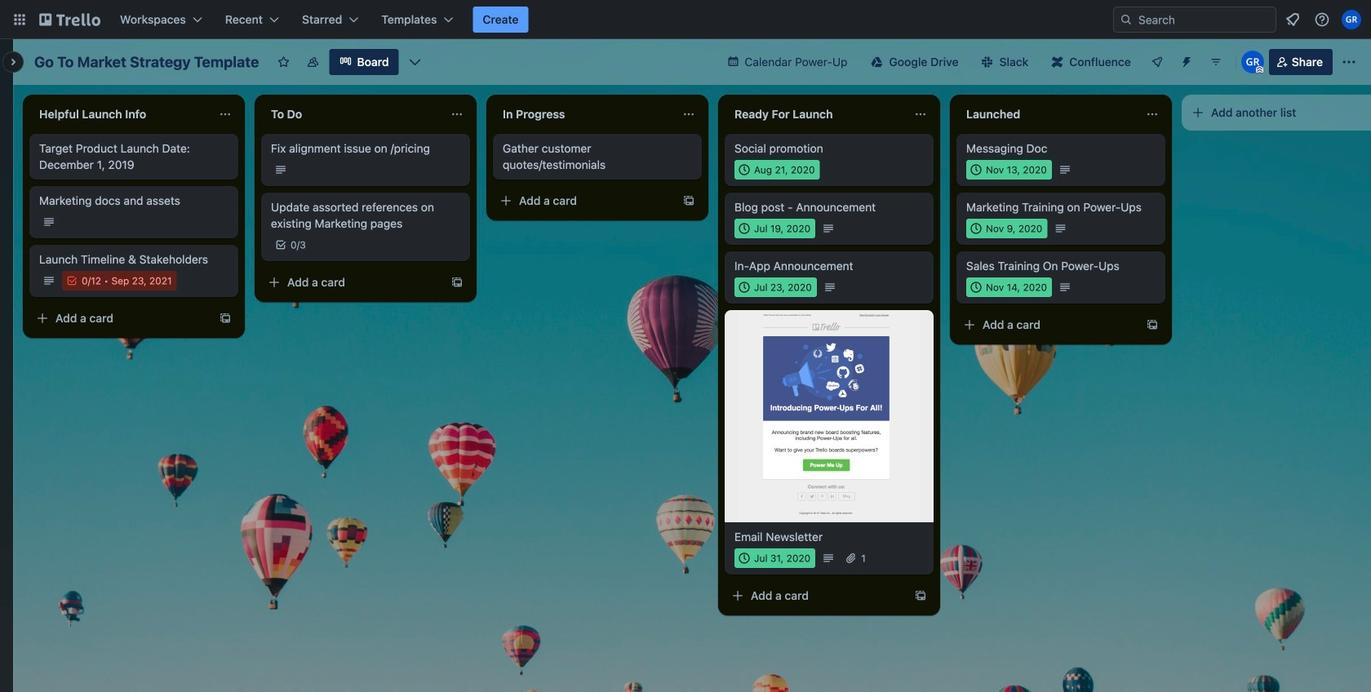 Task type: describe. For each thing, give the bounding box(es) containing it.
Search field
[[1114, 7, 1277, 33]]

0 notifications image
[[1284, 10, 1303, 29]]

customize views image
[[407, 54, 423, 70]]

confluence icon image
[[1052, 56, 1064, 68]]

primary element
[[0, 0, 1372, 39]]

workspace visible image
[[307, 56, 320, 69]]

star or unstar board image
[[277, 56, 290, 69]]

google drive icon image
[[872, 56, 883, 68]]

0 horizontal spatial greg robinson (gregrobinson96) image
[[1242, 51, 1265, 73]]

Board name text field
[[26, 49, 267, 75]]



Task type: locate. For each thing, give the bounding box(es) containing it.
None checkbox
[[735, 278, 817, 297], [967, 278, 1053, 297], [735, 549, 816, 568], [735, 278, 817, 297], [967, 278, 1053, 297], [735, 549, 816, 568]]

None checkbox
[[735, 160, 820, 180], [967, 160, 1053, 180], [735, 219, 816, 238], [967, 219, 1048, 238], [735, 160, 820, 180], [967, 160, 1053, 180], [735, 219, 816, 238], [967, 219, 1048, 238]]

1 vertical spatial greg robinson (gregrobinson96) image
[[1242, 51, 1265, 73]]

create from template… image
[[683, 194, 696, 207], [219, 312, 232, 325], [1147, 318, 1160, 332], [915, 590, 928, 603]]

automation image
[[1174, 49, 1197, 72]]

greg robinson (gregrobinson96) image right open information menu 'icon' on the right of page
[[1343, 10, 1362, 29]]

1 horizontal spatial greg robinson (gregrobinson96) image
[[1343, 10, 1362, 29]]

greg robinson (gregrobinson96) image right automation icon at the right top of page
[[1242, 51, 1265, 73]]

None text field
[[29, 101, 212, 127], [725, 101, 908, 127], [957, 101, 1140, 127], [29, 101, 212, 127], [725, 101, 908, 127], [957, 101, 1140, 127]]

slack icon image
[[982, 56, 993, 68]]

greg robinson (gregrobinson96) image inside primary element
[[1343, 10, 1362, 29]]

greg robinson (gregrobinson96) image
[[1343, 10, 1362, 29], [1242, 51, 1265, 73]]

None text field
[[261, 101, 444, 127], [493, 101, 676, 127], [261, 101, 444, 127], [493, 101, 676, 127]]

back to home image
[[39, 7, 100, 33]]

power ups image
[[1151, 56, 1164, 69]]

show menu image
[[1342, 54, 1358, 70]]

open information menu image
[[1315, 11, 1331, 28]]

this member is an admin of this board. image
[[1257, 66, 1264, 73]]

create from template… image
[[451, 276, 464, 289]]

0 vertical spatial greg robinson (gregrobinson96) image
[[1343, 10, 1362, 29]]

search image
[[1120, 13, 1134, 26]]



Task type: vqa. For each thing, say whether or not it's contained in the screenshot.
Starred DROPDOWN BUTTON
no



